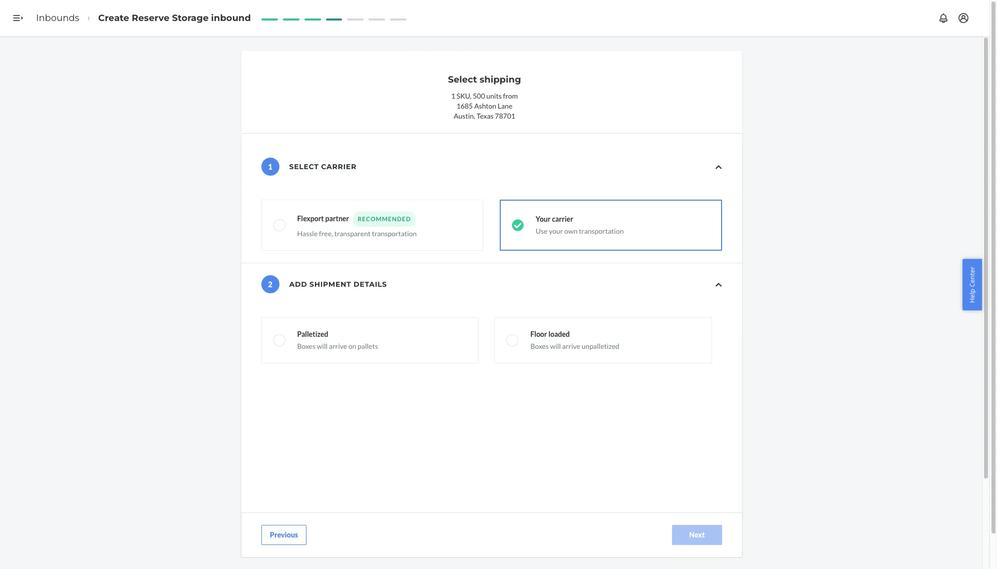 Task type: vqa. For each thing, say whether or not it's contained in the screenshot.
RECOMMENDED at the top left of page
yes



Task type: describe. For each thing, give the bounding box(es) containing it.
1 for 1
[[268, 162, 272, 171]]

your
[[549, 227, 563, 235]]

add
[[289, 280, 307, 289]]

500
[[473, 92, 485, 100]]

boxes inside floor loaded boxes will arrive unpalletized
[[530, 342, 549, 351]]

add shipment details
[[289, 280, 387, 289]]

palletized
[[297, 330, 328, 339]]

help center button
[[963, 259, 982, 310]]

2
[[268, 280, 272, 289]]

palletized boxes will arrive on pallets
[[297, 330, 378, 351]]

chevron up image
[[716, 164, 722, 171]]

unpalletized
[[582, 342, 619, 351]]

chevron up image
[[716, 281, 722, 288]]

select shipping
[[448, 74, 521, 85]]

will inside floor loaded boxes will arrive unpalletized
[[550, 342, 561, 351]]

inbound
[[211, 12, 251, 23]]

arrive inside floor loaded boxes will arrive unpalletized
[[562, 342, 580, 351]]

texas
[[477, 112, 494, 120]]

78701
[[495, 112, 515, 120]]

help center
[[968, 266, 977, 303]]

inbounds
[[36, 12, 79, 23]]

1 for 1 sku , 500 units from 1685 ashton lane austin, texas 78701
[[451, 92, 455, 100]]

hassle free, transparent transportation
[[297, 229, 417, 238]]

pallets
[[358, 342, 378, 351]]

floor
[[530, 330, 547, 339]]

,
[[470, 92, 471, 100]]

austin,
[[454, 112, 475, 120]]

details
[[354, 280, 387, 289]]

recommended
[[358, 215, 411, 223]]

partner
[[325, 214, 349, 223]]

check circle image
[[512, 219, 524, 231]]

loaded
[[548, 330, 570, 339]]

storage
[[172, 12, 209, 23]]

next button
[[672, 525, 722, 545]]

open notifications image
[[937, 12, 949, 24]]

your
[[536, 215, 551, 223]]

reserve
[[132, 12, 169, 23]]

your carrier use your own transportation
[[536, 215, 624, 235]]

create
[[98, 12, 129, 23]]



Task type: locate. For each thing, give the bounding box(es) containing it.
0 horizontal spatial 1
[[268, 162, 272, 171]]

1 arrive from the left
[[329, 342, 347, 351]]

carrier
[[321, 162, 357, 171], [552, 215, 573, 223]]

transportation
[[579, 227, 624, 235], [372, 229, 417, 238]]

open account menu image
[[957, 12, 970, 24]]

carrier for select
[[321, 162, 357, 171]]

1 horizontal spatial will
[[550, 342, 561, 351]]

1 horizontal spatial boxes
[[530, 342, 549, 351]]

will down loaded
[[550, 342, 561, 351]]

will down palletized
[[317, 342, 328, 351]]

0 vertical spatial 1
[[451, 92, 455, 100]]

select for select carrier
[[289, 162, 319, 171]]

floor loaded boxes will arrive unpalletized
[[530, 330, 619, 351]]

1 horizontal spatial select
[[448, 74, 477, 85]]

select for select shipping
[[448, 74, 477, 85]]

help
[[968, 289, 977, 303]]

1 vertical spatial select
[[289, 162, 319, 171]]

arrive left the on
[[329, 342, 347, 351]]

boxes
[[297, 342, 315, 351], [530, 342, 549, 351]]

1685
[[457, 102, 473, 110]]

boxes down floor
[[530, 342, 549, 351]]

center
[[968, 266, 977, 287]]

arrive down loaded
[[562, 342, 580, 351]]

ashton
[[474, 102, 496, 110]]

units
[[486, 92, 502, 100]]

0 horizontal spatial transportation
[[372, 229, 417, 238]]

breadcrumbs navigation
[[28, 3, 259, 33]]

arrive inside palletized boxes will arrive on pallets
[[329, 342, 347, 351]]

free,
[[319, 229, 333, 238]]

boxes down palletized
[[297, 342, 315, 351]]

1 vertical spatial carrier
[[552, 215, 573, 223]]

previous
[[270, 531, 298, 539]]

2 arrive from the left
[[562, 342, 580, 351]]

lane
[[498, 102, 512, 110]]

select carrier
[[289, 162, 357, 171]]

transportation down "recommended"
[[372, 229, 417, 238]]

sku
[[457, 92, 470, 100]]

0 horizontal spatial select
[[289, 162, 319, 171]]

0 horizontal spatial carrier
[[321, 162, 357, 171]]

will inside palletized boxes will arrive on pallets
[[317, 342, 328, 351]]

1 horizontal spatial carrier
[[552, 215, 573, 223]]

0 horizontal spatial will
[[317, 342, 328, 351]]

1 vertical spatial 1
[[268, 162, 272, 171]]

carrier inside "your carrier use your own transportation"
[[552, 215, 573, 223]]

0 vertical spatial carrier
[[321, 162, 357, 171]]

flexport
[[297, 214, 324, 223]]

transportation right own
[[579, 227, 624, 235]]

select
[[448, 74, 477, 85], [289, 162, 319, 171]]

1 horizontal spatial transportation
[[579, 227, 624, 235]]

0 horizontal spatial arrive
[[329, 342, 347, 351]]

boxes inside palletized boxes will arrive on pallets
[[297, 342, 315, 351]]

arrive
[[329, 342, 347, 351], [562, 342, 580, 351]]

will
[[317, 342, 328, 351], [550, 342, 561, 351]]

0 horizontal spatial boxes
[[297, 342, 315, 351]]

shipment
[[310, 280, 351, 289]]

hassle
[[297, 229, 318, 238]]

create reserve storage inbound
[[98, 12, 251, 23]]

2 will from the left
[[550, 342, 561, 351]]

transparent
[[334, 229, 371, 238]]

transportation inside "your carrier use your own transportation"
[[579, 227, 624, 235]]

carrier for your
[[552, 215, 573, 223]]

use
[[536, 227, 548, 235]]

previous button
[[261, 525, 306, 545]]

from
[[503, 92, 518, 100]]

shipping
[[480, 74, 521, 85]]

open navigation image
[[12, 12, 24, 24]]

1 sku , 500 units from 1685 ashton lane austin, texas 78701
[[451, 92, 518, 120]]

next
[[689, 531, 705, 539]]

1 will from the left
[[317, 342, 328, 351]]

flexport partner
[[297, 214, 349, 223]]

inbounds link
[[36, 12, 79, 23]]

2 boxes from the left
[[530, 342, 549, 351]]

on
[[348, 342, 356, 351]]

1 horizontal spatial 1
[[451, 92, 455, 100]]

1
[[451, 92, 455, 100], [268, 162, 272, 171]]

1 boxes from the left
[[297, 342, 315, 351]]

1 inside 1 sku , 500 units from 1685 ashton lane austin, texas 78701
[[451, 92, 455, 100]]

own
[[564, 227, 578, 235]]

1 horizontal spatial arrive
[[562, 342, 580, 351]]

0 vertical spatial select
[[448, 74, 477, 85]]



